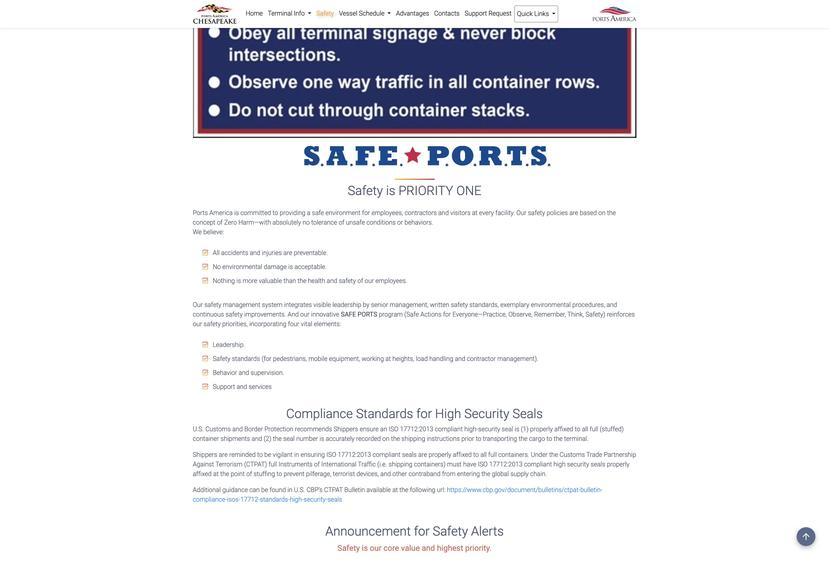 Task type: describe. For each thing, give the bounding box(es) containing it.
border
[[245, 425, 263, 433]]

terrorist
[[333, 470, 355, 478]]

in inside the shippers are reminded to be vigilant in ensuring iso 17712:2013 compliant seals are properly affixed to all full containers.  under the customs trade partnership against terrorism (ctpat) full instruments of international traffic (i.e. shipping containers) must have iso 17712:2013 compliant high security seals properly affixed at the point of stuffing to prevent pilferage, terrorist devices, and other contraband from entering the global supply chain.
[[294, 451, 299, 459]]

can
[[250, 486, 260, 494]]

of down environment
[[339, 219, 345, 226]]

0 horizontal spatial environmental
[[223, 263, 263, 271]]

safety is our core value and highest priority.
[[338, 544, 492, 553]]

u.s. inside u.s. customs and border protection recommends shippers ensure an iso 17712:2013 compliant high-security seal is (1) properly affixed to all full (stuffed) container shipments and (2) the seal number is accurately recorded on the shipping instructions prior to transporting the cargo to the terminal.
[[193, 425, 204, 433]]

check square image for support and services
[[203, 383, 208, 390]]

standards,
[[470, 301, 499, 309]]

leadership.
[[211, 341, 245, 349]]

contacts
[[435, 10, 460, 17]]

contraband
[[409, 470, 441, 478]]

safety up highest
[[433, 524, 468, 539]]

guidance
[[222, 486, 248, 494]]

an
[[381, 425, 387, 433]]

the down "(1)"
[[519, 435, 528, 443]]

our left core
[[370, 544, 382, 553]]

system
[[262, 301, 283, 309]]

at inside ports america is committed to providing a safe environment for employees, contractors and visitors at every facility. our safety policies are based on the concept         of zero harm—with absolutely no tolerance of unsafe conditions or behaviors. we believe:
[[472, 209, 478, 217]]

security inside u.s. customs and border protection recommends shippers ensure an iso 17712:2013 compliant high-security seal is (1) properly affixed to all full (stuffed) container shipments and (2) the seal number is accurately recorded on the shipping instructions prior to transporting the cargo to the terminal.
[[479, 425, 501, 433]]

terminal info link
[[266, 6, 314, 22]]

incorporating
[[250, 320, 287, 328]]

ensuring
[[301, 451, 325, 459]]

exemplary
[[501, 301, 530, 309]]

the right recorded
[[391, 435, 400, 443]]

core
[[384, 544, 399, 553]]

info
[[294, 10, 305, 17]]

for inside ports america is committed to providing a safe environment for employees, contractors and visitors at every facility. our safety policies are based on the concept         of zero harm—with absolutely no tolerance of unsafe conditions or behaviors. we believe:
[[362, 209, 370, 217]]

program
[[379, 311, 403, 318]]

or
[[398, 219, 403, 226]]

1 vertical spatial 17712:2013
[[338, 451, 371, 459]]

handling
[[430, 355, 454, 363]]

the down protection
[[273, 435, 282, 443]]

check square image for no environmental damage is acceptable.
[[203, 263, 208, 270]]

(stuffed)
[[600, 425, 624, 433]]

at inside the shippers are reminded to be vigilant in ensuring iso 17712:2013 compliant seals are properly affixed to all full containers.  under the customs trade partnership against terrorism (ctpat) full instruments of international traffic (i.e. shipping containers) must have iso 17712:2013 compliant high security seals properly affixed at the point of stuffing to prevent pilferage, terrorist devices, and other contraband from entering the global supply chain.
[[213, 470, 219, 478]]

facility.
[[496, 209, 515, 217]]

providing
[[280, 209, 306, 217]]

are inside ports america is committed to providing a safe environment for employees, contractors and visitors at every facility. our safety policies are based on the concept         of zero harm—with absolutely no tolerance of unsafe conditions or behaviors. we believe:
[[570, 209, 579, 217]]

0 horizontal spatial affixed
[[193, 470, 212, 478]]

safety inside ports america is committed to providing a safe environment for employees, contractors and visitors at every facility. our safety policies are based on the concept         of zero harm—with absolutely no tolerance of unsafe conditions or behaviors. we believe:
[[528, 209, 546, 217]]

at left heights,
[[386, 355, 391, 363]]

global
[[492, 470, 509, 478]]

ports
[[358, 311, 378, 318]]

against
[[193, 461, 214, 468]]

contacts link
[[432, 6, 462, 22]]

remember,
[[535, 311, 566, 318]]

is left more
[[237, 277, 241, 285]]

employees.
[[376, 277, 408, 285]]

schedule
[[359, 10, 385, 17]]

check square image for all accidents and injuries are preventable.
[[203, 249, 208, 256]]

support for support request
[[465, 10, 487, 17]]

(1)
[[521, 425, 529, 433]]

the right 'than'
[[298, 277, 307, 285]]

ensure
[[360, 425, 379, 433]]

pilferage,
[[306, 470, 332, 478]]

absolutely
[[273, 219, 301, 226]]

high- inside u.s. customs and border protection recommends shippers ensure an iso 17712:2013 compliant high-security seal is (1) properly affixed to all full (stuffed) container shipments and (2) the seal number is accurately recorded on the shipping instructions prior to transporting the cargo to the terminal.
[[465, 425, 479, 433]]

1 vertical spatial be
[[261, 486, 268, 494]]

otr driver terminal rules image
[[193, 0, 637, 138]]

home
[[246, 10, 263, 17]]

unsafe
[[346, 219, 365, 226]]

and down 'behavior and supervision.' on the bottom left
[[237, 383, 247, 391]]

ctpat
[[324, 486, 343, 494]]

than
[[284, 277, 296, 285]]

and right value
[[422, 544, 435, 553]]

containers)
[[414, 461, 446, 468]]

concept
[[193, 219, 216, 226]]

and inside the shippers are reminded to be vigilant in ensuring iso 17712:2013 compliant seals are properly affixed to all full containers.  under the customs trade partnership against terrorism (ctpat) full instruments of international traffic (i.e. shipping containers) must have iso 17712:2013 compliant high security seals properly affixed at the point of stuffing to prevent pilferage, terrorist devices, and other contraband from entering the global supply chain.
[[381, 470, 391, 478]]

to inside ports america is committed to providing a safe environment for employees, contractors and visitors at every facility. our safety policies are based on the concept         of zero harm—with absolutely no tolerance of unsafe conditions or behaviors. we believe:
[[273, 209, 278, 217]]

safety right written
[[451, 301, 468, 309]]

load
[[416, 355, 428, 363]]

vessel
[[339, 10, 358, 17]]

1 horizontal spatial full
[[489, 451, 497, 459]]

supply
[[511, 470, 529, 478]]

and down border
[[252, 435, 262, 443]]

america
[[210, 209, 233, 217]]

of up by on the bottom left
[[358, 277, 363, 285]]

of right the point
[[247, 470, 252, 478]]

safe
[[312, 209, 324, 217]]

point
[[231, 470, 245, 478]]

instruments
[[279, 461, 313, 468]]

0 horizontal spatial full
[[269, 461, 277, 468]]

0 horizontal spatial seal
[[284, 435, 295, 443]]

trade
[[587, 451, 603, 459]]

all accidents and injuries are preventable.
[[211, 249, 328, 257]]

safety link
[[314, 6, 337, 22]]

safe
[[341, 311, 356, 318]]

health
[[308, 277, 326, 285]]

safety for safety is our core value and highest priority.
[[338, 544, 360, 553]]

security-
[[304, 496, 328, 503]]

injuries
[[262, 249, 282, 257]]

priority.
[[466, 544, 492, 553]]

nothing
[[213, 277, 235, 285]]

management
[[223, 301, 261, 309]]

all inside the shippers are reminded to be vigilant in ensuring iso 17712:2013 compliant seals are properly affixed to all full containers.  under the customs trade partnership against terrorism (ctpat) full instruments of international traffic (i.e. shipping containers) must have iso 17712:2013 compliant high security seals properly affixed at the point of stuffing to prevent pilferage, terrorist devices, and other contraband from entering the global supply chain.
[[481, 451, 487, 459]]

safety for safety
[[317, 10, 334, 17]]

quick links
[[518, 10, 551, 18]]

is up 'than'
[[289, 263, 293, 271]]

url:
[[437, 486, 446, 494]]

container
[[193, 435, 219, 443]]

entering
[[457, 470, 480, 478]]

all inside u.s. customs and border protection recommends shippers ensure an iso 17712:2013 compliant high-security seal is (1) properly affixed to all full (stuffed) container shipments and (2) the seal number is accurately recorded on the shipping instructions prior to transporting the cargo to the terminal.
[[582, 425, 589, 433]]

chain.
[[531, 470, 547, 478]]

have
[[464, 461, 477, 468]]

accurately
[[326, 435, 355, 443]]

and right health
[[327, 277, 338, 285]]

our inside program (safe actions for everyone—practice, observe,         remember, think, safety) reinforces our safety priorities, incorporating four vital elements:
[[193, 320, 202, 328]]

safety up leadership
[[339, 277, 356, 285]]

we
[[193, 228, 202, 236]]

nothing is more valuable than the health and safety of our employees.
[[211, 277, 408, 285]]

full inside u.s. customs and border protection recommends shippers ensure an iso 17712:2013 compliant high-security seal is (1) properly affixed to all full (stuffed) container shipments and (2) the seal number is accurately recorded on the shipping instructions prior to transporting the cargo to the terminal.
[[590, 425, 599, 433]]

pedestrians,
[[273, 355, 307, 363]]

prevent
[[284, 470, 305, 478]]

announcement for safety alerts
[[326, 524, 504, 539]]

to left prevent
[[277, 470, 282, 478]]

continuous
[[193, 311, 224, 318]]

1 vertical spatial iso
[[327, 451, 337, 459]]

seals inside https://www.cbp.gov/document/bulletins/ctpat-bulletin- compliance-isos-17712-standards-high-security-seals
[[328, 496, 342, 503]]

to right 'cargo'
[[547, 435, 553, 443]]

links
[[535, 10, 549, 18]]

(i.e.
[[378, 461, 387, 468]]

other
[[393, 470, 407, 478]]

visible
[[314, 301, 331, 309]]

be inside the shippers are reminded to be vigilant in ensuring iso 17712:2013 compliant seals are properly affixed to all full containers.  under the customs trade partnership against terrorism (ctpat) full instruments of international traffic (i.e. shipping containers) must have iso 17712:2013 compliant high security seals properly affixed at the point of stuffing to prevent pilferage, terrorist devices, and other contraband from entering the global supply chain.
[[265, 451, 271, 459]]

available
[[367, 486, 391, 494]]

seals
[[513, 406, 543, 421]]

1 vertical spatial seals
[[591, 461, 606, 468]]

must
[[448, 461, 462, 468]]

working
[[362, 355, 384, 363]]

for left high
[[417, 406, 432, 421]]

terminal.
[[565, 435, 589, 443]]

the up the high
[[550, 451, 559, 459]]



Task type: locate. For each thing, give the bounding box(es) containing it.
1 vertical spatial shipping
[[389, 461, 413, 468]]

our inside ports america is committed to providing a safe environment for employees, contractors and visitors at every facility. our safety policies are based on the concept         of zero harm—with absolutely no tolerance of unsafe conditions or behaviors. we believe:
[[517, 209, 527, 217]]

0 horizontal spatial compliant
[[373, 451, 401, 459]]

check square image
[[203, 263, 208, 270], [203, 277, 208, 284], [203, 341, 208, 348], [203, 369, 208, 376], [203, 383, 208, 390]]

safety up behavior
[[213, 355, 231, 363]]

and inside our safety management system integrates visible leadership by senior management, written safety standards,         exemplary environmental procedures, and continuous safety improvements. and our innovative
[[607, 301, 618, 309]]

high- down the additional guidance can be found in u.s. cbp's ctpat bulletin available at the following url:
[[290, 496, 304, 503]]

1 vertical spatial environmental
[[531, 301, 571, 309]]

iso inside u.s. customs and border protection recommends shippers ensure an iso 17712:2013 compliant high-security seal is (1) properly affixed to all full (stuffed) container shipments and (2) the seal number is accurately recorded on the shipping instructions prior to transporting the cargo to the terminal.
[[389, 425, 399, 433]]

1 horizontal spatial seals
[[402, 451, 417, 459]]

1 horizontal spatial shippers
[[334, 425, 358, 433]]

1 horizontal spatial our
[[517, 209, 527, 217]]

committed
[[241, 209, 271, 217]]

safety inside program (safe actions for everyone—practice, observe,         remember, think, safety) reinforces our safety priorities, incorporating four vital elements:
[[204, 320, 221, 328]]

partnership
[[604, 451, 637, 459]]

2 vertical spatial full
[[269, 461, 277, 468]]

1 vertical spatial shippers
[[193, 451, 217, 459]]

check square image for leadership.
[[203, 341, 208, 348]]

isos-
[[227, 496, 241, 503]]

for up unsafe
[[362, 209, 370, 217]]

safety down 'announcement'
[[338, 544, 360, 553]]

at right available
[[393, 486, 398, 494]]

protection
[[265, 425, 294, 433]]

1 vertical spatial seal
[[284, 435, 295, 443]]

iso up international
[[327, 451, 337, 459]]

and down standards at the left bottom
[[239, 369, 249, 377]]

(for
[[262, 355, 272, 363]]

highest
[[437, 544, 464, 553]]

1 horizontal spatial 17712:2013
[[400, 425, 434, 433]]

check square image for behavior and supervision.
[[203, 369, 208, 376]]

affixed down against
[[193, 470, 212, 478]]

safety for safety standards (for pedestrians, mobile equipment, working at heights, load handling and contractor management).
[[213, 355, 231, 363]]

supervision.
[[251, 369, 285, 377]]

safety up "employees,"
[[348, 183, 383, 198]]

our inside our safety management system integrates visible leadership by senior management, written safety standards,         exemplary environmental procedures, and continuous safety improvements. and our innovative
[[193, 301, 203, 309]]

compliant inside u.s. customs and border protection recommends shippers ensure an iso 17712:2013 compliant high-security seal is (1) properly affixed to all full (stuffed) container shipments and (2) the seal number is accurately recorded on the shipping instructions prior to transporting the cargo to the terminal.
[[435, 425, 463, 433]]

vital
[[301, 320, 313, 328]]

is down recommends
[[320, 435, 324, 443]]

17712:2013 down compliance standards for high security seals
[[400, 425, 434, 433]]

1 vertical spatial our
[[193, 301, 203, 309]]

0 horizontal spatial all
[[481, 451, 487, 459]]

our
[[365, 277, 374, 285], [301, 311, 310, 318], [193, 320, 202, 328], [370, 544, 382, 553]]

safety left vessel
[[317, 10, 334, 17]]

and up reinforces
[[607, 301, 618, 309]]

is
[[386, 183, 396, 198], [234, 209, 239, 217], [289, 263, 293, 271], [237, 277, 241, 285], [515, 425, 520, 433], [320, 435, 324, 443], [362, 544, 368, 553]]

properly up containers)
[[429, 451, 452, 459]]

1 vertical spatial on
[[383, 435, 390, 443]]

1 horizontal spatial environmental
[[531, 301, 571, 309]]

0 horizontal spatial in
[[288, 486, 293, 494]]

is down 'announcement'
[[362, 544, 368, 553]]

and left the visitors
[[439, 209, 449, 217]]

and up shipments
[[233, 425, 243, 433]]

compliant up chain.
[[525, 461, 552, 468]]

1 vertical spatial in
[[288, 486, 293, 494]]

1 vertical spatial check square image
[[203, 355, 208, 362]]

damage
[[264, 263, 287, 271]]

2 horizontal spatial full
[[590, 425, 599, 433]]

no
[[213, 263, 221, 271]]

5 check square image from the top
[[203, 383, 208, 390]]

1 horizontal spatial all
[[582, 425, 589, 433]]

1 horizontal spatial compliant
[[435, 425, 463, 433]]

shipments
[[221, 435, 250, 443]]

value
[[401, 544, 420, 553]]

0 horizontal spatial u.s.
[[193, 425, 204, 433]]

2 horizontal spatial 17712:2013
[[490, 461, 523, 468]]

1 check square image from the top
[[203, 249, 208, 256]]

devices,
[[357, 470, 379, 478]]

in up instruments
[[294, 451, 299, 459]]

2 vertical spatial 17712:2013
[[490, 461, 523, 468]]

to up absolutely
[[273, 209, 278, 217]]

0 vertical spatial seal
[[502, 425, 514, 433]]

customs inside the shippers are reminded to be vigilant in ensuring iso 17712:2013 compliant seals are properly affixed to all full containers.  under the customs trade partnership against terrorism (ctpat) full instruments of international traffic (i.e. shipping containers) must have iso 17712:2013 compliant high security seals properly affixed at the point of stuffing to prevent pilferage, terrorist devices, and other contraband from entering the global supply chain.
[[560, 451, 585, 459]]

1 vertical spatial compliant
[[373, 451, 401, 459]]

more
[[243, 277, 258, 285]]

of up pilferage,
[[314, 461, 320, 468]]

0 vertical spatial in
[[294, 451, 299, 459]]

improvements.
[[244, 311, 286, 318]]

standards
[[356, 406, 414, 421]]

seal up 'transporting'
[[502, 425, 514, 433]]

1 vertical spatial security
[[568, 461, 590, 468]]

1 horizontal spatial high-
[[465, 425, 479, 433]]

1 vertical spatial high-
[[290, 496, 304, 503]]

the down other at the left
[[400, 486, 409, 494]]

the left terminal.
[[554, 435, 563, 443]]

tolerance
[[312, 219, 337, 226]]

no
[[303, 219, 310, 226]]

the left global on the bottom
[[482, 470, 491, 478]]

full up stuffing
[[269, 461, 277, 468]]

transporting
[[483, 435, 518, 443]]

is left "(1)"
[[515, 425, 520, 433]]

one
[[457, 183, 482, 198]]

1 horizontal spatial in
[[294, 451, 299, 459]]

are
[[570, 209, 579, 217], [284, 249, 292, 257], [219, 451, 228, 459], [419, 451, 427, 459]]

2 check square image from the top
[[203, 355, 208, 362]]

0 horizontal spatial seals
[[328, 496, 342, 503]]

affixed inside u.s. customs and border protection recommends shippers ensure an iso 17712:2013 compliant high-security seal is (1) properly affixed to all full (stuffed) container shipments and (2) the seal number is accurately recorded on the shipping instructions prior to transporting the cargo to the terminal.
[[555, 425, 574, 433]]

of down america
[[217, 219, 223, 226]]

on right based
[[599, 209, 606, 217]]

0 horizontal spatial customs
[[206, 425, 231, 433]]

0 vertical spatial check square image
[[203, 249, 208, 256]]

policies
[[547, 209, 568, 217]]

to up terminal.
[[575, 425, 581, 433]]

1 vertical spatial customs
[[560, 451, 585, 459]]

customs up container
[[206, 425, 231, 433]]

1 horizontal spatial u.s.
[[294, 486, 305, 494]]

shippers up against
[[193, 451, 217, 459]]

to right "prior"
[[476, 435, 482, 443]]

support for support and services
[[213, 383, 235, 391]]

3 check square image from the top
[[203, 341, 208, 348]]

safe ports
[[341, 311, 378, 318]]

high- up "prior"
[[465, 425, 479, 433]]

2 horizontal spatial affixed
[[555, 425, 574, 433]]

0 horizontal spatial shippers
[[193, 451, 217, 459]]

terrorism
[[216, 461, 243, 468]]

support request
[[465, 10, 512, 17]]

home link
[[243, 6, 266, 22]]

believe:
[[203, 228, 224, 236]]

2 horizontal spatial properly
[[607, 461, 630, 468]]

by
[[363, 301, 370, 309]]

2 horizontal spatial iso
[[478, 461, 488, 468]]

1 horizontal spatial iso
[[389, 425, 399, 433]]

on inside ports america is committed to providing a safe environment for employees, contractors and visitors at every facility. our safety policies are based on the concept         of zero harm—with absolutely no tolerance of unsafe conditions or behaviors. we believe:
[[599, 209, 606, 217]]

for
[[362, 209, 370, 217], [443, 311, 451, 318], [417, 406, 432, 421], [414, 524, 430, 539]]

request
[[489, 10, 512, 17]]

in right found
[[288, 486, 293, 494]]

4 check square image from the top
[[203, 369, 208, 376]]

are up containers)
[[419, 451, 427, 459]]

support and services
[[211, 383, 272, 391]]

actions
[[421, 311, 442, 318]]

2 vertical spatial iso
[[478, 461, 488, 468]]

0 horizontal spatial properly
[[429, 451, 452, 459]]

is inside ports america is committed to providing a safe environment for employees, contractors and visitors at every facility. our safety policies are based on the concept         of zero harm—with absolutely no tolerance of unsafe conditions or behaviors. we believe:
[[234, 209, 239, 217]]

properly down partnership
[[607, 461, 630, 468]]

behavior
[[213, 369, 237, 377]]

all down 'transporting'
[[481, 451, 487, 459]]

management,
[[390, 301, 429, 309]]

check square image for safety standards (for pedestrians, mobile equipment, working at heights, load handling and contractor management).
[[203, 355, 208, 362]]

and inside ports america is committed to providing a safe environment for employees, contractors and visitors at every facility. our safety policies are based on the concept         of zero harm—with absolutely no tolerance of unsafe conditions or behaviors. we believe:
[[439, 209, 449, 217]]

1 horizontal spatial support
[[465, 10, 487, 17]]

support left request
[[465, 10, 487, 17]]

0 vertical spatial properly
[[531, 425, 553, 433]]

to up (ctpat)
[[257, 451, 263, 459]]

harm—with
[[239, 219, 271, 226]]

are left based
[[570, 209, 579, 217]]

customs up the high
[[560, 451, 585, 459]]

compliance standards for high security seals
[[286, 406, 543, 421]]

safety standards (for pedestrians, mobile equipment, working at heights, load handling and contractor management).
[[211, 355, 539, 363]]

for inside program (safe actions for everyone—practice, observe,         remember, think, safety) reinforces our safety priorities, incorporating four vital elements:
[[443, 311, 451, 318]]

go to top image
[[797, 527, 816, 546]]

containers.
[[499, 451, 530, 459]]

bulletin-
[[581, 486, 603, 494]]

17712:2013 up traffic
[[338, 451, 371, 459]]

a
[[307, 209, 311, 217]]

0 vertical spatial support
[[465, 10, 487, 17]]

1 horizontal spatial on
[[599, 209, 606, 217]]

u.s. up container
[[193, 425, 204, 433]]

high- inside https://www.cbp.gov/document/bulletins/ctpat-bulletin- compliance-isos-17712-standards-high-security-seals
[[290, 496, 304, 503]]

be left vigilant
[[265, 451, 271, 459]]

2 vertical spatial affixed
[[193, 470, 212, 478]]

cbp's
[[307, 486, 323, 494]]

seals down "trade"
[[591, 461, 606, 468]]

all up terminal.
[[582, 425, 589, 433]]

1 horizontal spatial security
[[568, 461, 590, 468]]

is up "employees,"
[[386, 183, 396, 198]]

0 vertical spatial full
[[590, 425, 599, 433]]

our left employees.
[[365, 277, 374, 285]]

0 vertical spatial compliant
[[435, 425, 463, 433]]

properly up 'cargo'
[[531, 425, 553, 433]]

check square image for nothing is more valuable than the health and safety of our employees.
[[203, 277, 208, 284]]

security
[[465, 406, 510, 421]]

1 vertical spatial support
[[213, 383, 235, 391]]

safety for safety is priority one
[[348, 183, 383, 198]]

vessel schedule
[[339, 10, 386, 17]]

0 vertical spatial be
[[265, 451, 271, 459]]

affixed up have
[[453, 451, 472, 459]]

2 vertical spatial compliant
[[525, 461, 552, 468]]

written
[[430, 301, 450, 309]]

reinforces
[[607, 311, 635, 318]]

0 vertical spatial iso
[[389, 425, 399, 433]]

0 vertical spatial 17712:2013
[[400, 425, 434, 433]]

compliance-
[[193, 496, 227, 503]]

high
[[436, 406, 462, 421]]

and left injuries
[[250, 249, 261, 257]]

customs inside u.s. customs and border protection recommends shippers ensure an iso 17712:2013 compliant high-security seal is (1) properly affixed to all full (stuffed) container shipments and (2) the seal number is accurately recorded on the shipping instructions prior to transporting the cargo to the terminal.
[[206, 425, 231, 433]]

17712:2013 inside u.s. customs and border protection recommends shippers ensure an iso 17712:2013 compliant high-security seal is (1) properly affixed to all full (stuffed) container shipments and (2) the seal number is accurately recorded on the shipping instructions prior to transporting the cargo to the terminal.
[[400, 425, 434, 433]]

check square image left the no
[[203, 263, 208, 270]]

17712:2013
[[400, 425, 434, 433], [338, 451, 371, 459], [490, 461, 523, 468]]

full down 'transporting'
[[489, 451, 497, 459]]

0 vertical spatial security
[[479, 425, 501, 433]]

0 vertical spatial all
[[582, 425, 589, 433]]

safety left the "policies"
[[528, 209, 546, 217]]

(2)
[[264, 435, 272, 443]]

1 vertical spatial full
[[489, 451, 497, 459]]

0 horizontal spatial iso
[[327, 451, 337, 459]]

elements:
[[314, 320, 341, 328]]

1 vertical spatial u.s.
[[294, 486, 305, 494]]

seals down u.s. customs and border protection recommends shippers ensure an iso 17712:2013 compliant high-security seal is (1) properly affixed to all full (stuffed) container shipments and (2) the seal number is accurately recorded on the shipping instructions prior to transporting the cargo to the terminal.
[[402, 451, 417, 459]]

check square image
[[203, 249, 208, 256], [203, 355, 208, 362]]

safety up 'priorities,'
[[226, 311, 243, 318]]

observe,
[[509, 311, 533, 318]]

1 horizontal spatial affixed
[[453, 451, 472, 459]]

environmental up more
[[223, 263, 263, 271]]

on inside u.s. customs and border protection recommends shippers ensure an iso 17712:2013 compliant high-security seal is (1) properly affixed to all full (stuffed) container shipments and (2) the seal number is accurately recorded on the shipping instructions prior to transporting the cargo to the terminal.
[[383, 435, 390, 443]]

our inside our safety management system integrates visible leadership by senior management, written safety standards,         exemplary environmental procedures, and continuous safety improvements. and our innovative
[[301, 311, 310, 318]]

u.s. customs and border protection recommends shippers ensure an iso 17712:2013 compliant high-security seal is (1) properly affixed to all full (stuffed) container shipments and (2) the seal number is accurately recorded on the shipping instructions prior to transporting the cargo to the terminal.
[[193, 425, 624, 443]]

1 vertical spatial affixed
[[453, 451, 472, 459]]

0 horizontal spatial our
[[193, 301, 203, 309]]

0 vertical spatial shipping
[[402, 435, 426, 443]]

1 check square image from the top
[[203, 263, 208, 270]]

0 horizontal spatial on
[[383, 435, 390, 443]]

0 vertical spatial shippers
[[334, 425, 358, 433]]

priority
[[399, 183, 454, 198]]

0 vertical spatial on
[[599, 209, 606, 217]]

0 horizontal spatial high-
[[290, 496, 304, 503]]

seals down ctpat
[[328, 496, 342, 503]]

vigilant
[[273, 451, 293, 459]]

standards-
[[260, 496, 290, 503]]

affixed up terminal.
[[555, 425, 574, 433]]

leadership
[[333, 301, 362, 309]]

environmental inside our safety management system integrates visible leadership by senior management, written safety standards,         exemplary environmental procedures, and continuous safety improvements. and our innovative
[[531, 301, 571, 309]]

are up the terrorism on the left bottom
[[219, 451, 228, 459]]

for up safety is our core value and highest priority. at the bottom
[[414, 524, 430, 539]]

alerts
[[472, 524, 504, 539]]

0 vertical spatial u.s.
[[193, 425, 204, 433]]

and right handling
[[455, 355, 466, 363]]

check square image left nothing
[[203, 277, 208, 284]]

the right based
[[608, 209, 616, 217]]

check square image left leadership.
[[203, 341, 208, 348]]

security
[[479, 425, 501, 433], [568, 461, 590, 468]]

shippers are reminded to be vigilant in ensuring iso 17712:2013 compliant seals are properly affixed to all full containers.  under the customs trade partnership against terrorism (ctpat) full instruments of international traffic (i.e. shipping containers) must have iso 17712:2013 compliant high security seals properly affixed at the point of stuffing to prevent pilferage, terrorist devices, and other contraband from entering the global supply chain.
[[193, 451, 637, 478]]

the down the terrorism on the left bottom
[[220, 470, 229, 478]]

security up 'transporting'
[[479, 425, 501, 433]]

to up have
[[474, 451, 479, 459]]

support down behavior
[[213, 383, 235, 391]]

1 vertical spatial all
[[481, 451, 487, 459]]

2 horizontal spatial compliant
[[525, 461, 552, 468]]

0 vertical spatial our
[[517, 209, 527, 217]]

2 vertical spatial seals
[[328, 496, 342, 503]]

instructions
[[427, 435, 460, 443]]

properly inside u.s. customs and border protection recommends shippers ensure an iso 17712:2013 compliant high-security seal is (1) properly affixed to all full (stuffed) container shipments and (2) the seal number is accurately recorded on the shipping instructions prior to transporting the cargo to the terminal.
[[531, 425, 553, 433]]

preventable.
[[294, 249, 328, 257]]

compliant up (i.e.
[[373, 451, 401, 459]]

mobile
[[309, 355, 328, 363]]

compliant up instructions
[[435, 425, 463, 433]]

think,
[[568, 311, 585, 318]]

accidents
[[221, 249, 248, 257]]

1 horizontal spatial properly
[[531, 425, 553, 433]]

acceptable.
[[295, 263, 327, 271]]

0 vertical spatial affixed
[[555, 425, 574, 433]]

0 vertical spatial environmental
[[223, 263, 263, 271]]

0 horizontal spatial security
[[479, 425, 501, 433]]

shippers inside u.s. customs and border protection recommends shippers ensure an iso 17712:2013 compliant high-security seal is (1) properly affixed to all full (stuffed) container shipments and (2) the seal number is accurately recorded on the shipping instructions prior to transporting the cargo to the terminal.
[[334, 425, 358, 433]]

2 vertical spatial properly
[[607, 461, 630, 468]]

0 horizontal spatial 17712:2013
[[338, 451, 371, 459]]

security inside the shippers are reminded to be vigilant in ensuring iso 17712:2013 compliant seals are properly affixed to all full containers.  under the customs trade partnership against terrorism (ctpat) full instruments of international traffic (i.e. shipping containers) must have iso 17712:2013 compliant high security seals properly affixed at the point of stuffing to prevent pilferage, terrorist devices, and other contraband from entering the global supply chain.
[[568, 461, 590, 468]]

terminal info
[[268, 10, 307, 17]]

0 vertical spatial high-
[[465, 425, 479, 433]]

0 horizontal spatial support
[[213, 383, 235, 391]]

is up zero
[[234, 209, 239, 217]]

shipping inside the shippers are reminded to be vigilant in ensuring iso 17712:2013 compliant seals are properly affixed to all full containers.  under the customs trade partnership against terrorism (ctpat) full instruments of international traffic (i.e. shipping containers) must have iso 17712:2013 compliant high security seals properly affixed at the point of stuffing to prevent pilferage, terrorist devices, and other contraband from entering the global supply chain.
[[389, 461, 413, 468]]

shipping down compliance standards for high security seals
[[402, 435, 426, 443]]

every
[[480, 209, 494, 217]]

quick
[[518, 10, 533, 18]]

2 horizontal spatial seals
[[591, 461, 606, 468]]

https://www.cbp.gov/document/bulletins/ctpat-bulletin- compliance-isos-17712-standards-high-security-seals link
[[193, 486, 603, 503]]

security right the high
[[568, 461, 590, 468]]

full left (stuffed)
[[590, 425, 599, 433]]

1 vertical spatial properly
[[429, 451, 452, 459]]

0 vertical spatial customs
[[206, 425, 231, 433]]

on down an at the left bottom of page
[[383, 435, 390, 443]]

iso right an at the left bottom of page
[[389, 425, 399, 433]]

https://www.cbp.gov/document/bulletins/ctpat-bulletin- compliance-isos-17712-standards-high-security-seals
[[193, 486, 603, 503]]

shipping inside u.s. customs and border protection recommends shippers ensure an iso 17712:2013 compliant high-security seal is (1) properly affixed to all full (stuffed) container shipments and (2) the seal number is accurately recorded on the shipping instructions prior to transporting the cargo to the terminal.
[[402, 435, 426, 443]]

full
[[590, 425, 599, 433], [489, 451, 497, 459], [269, 461, 277, 468]]

1 horizontal spatial customs
[[560, 451, 585, 459]]

advantages link
[[394, 6, 432, 22]]

at left every
[[472, 209, 478, 217]]

check square image left support and services
[[203, 383, 208, 390]]

2 check square image from the top
[[203, 277, 208, 284]]

safety up continuous
[[205, 301, 222, 309]]

shippers inside the shippers are reminded to be vigilant in ensuring iso 17712:2013 compliant seals are properly affixed to all full containers.  under the customs trade partnership against terrorism (ctpat) full instruments of international traffic (i.e. shipping containers) must have iso 17712:2013 compliant high security seals properly affixed at the point of stuffing to prevent pilferage, terrorist devices, and other contraband from entering the global supply chain.
[[193, 451, 217, 459]]

are right injuries
[[284, 249, 292, 257]]

1 horizontal spatial seal
[[502, 425, 514, 433]]

management).
[[498, 355, 539, 363]]

17712-
[[241, 496, 260, 503]]

the inside ports america is committed to providing a safe environment for employees, contractors and visitors at every facility. our safety policies are based on the concept         of zero harm—with absolutely no tolerance of unsafe conditions or behaviors. we believe:
[[608, 209, 616, 217]]

iso right have
[[478, 461, 488, 468]]

program (safe actions for everyone—practice, observe,         remember, think, safety) reinforces our safety priorities, incorporating four vital elements:
[[193, 311, 635, 328]]

0 vertical spatial seals
[[402, 451, 417, 459]]

safety down continuous
[[204, 320, 221, 328]]



Task type: vqa. For each thing, say whether or not it's contained in the screenshot.
U.S. inside 'U.S. CUSTOMS AND BORDER PROTECTION RECOMMENDS SHIPPERS ENSURE AN ISO 17712:2013 COMPLIANT HIGH-SECURITY SEAL IS (1) PROPERLY AFFIXED TO ALL FULL (STUFFED) CONTAINER SHIPMENTS AND (2) THE SEAL NUMBER IS ACCURATELY RECORDED ON THE SHIPPING INSTRUCTIONS PRIOR TO TRANSPORTING THE CARGO TO THE TERMINAL.'
yes



